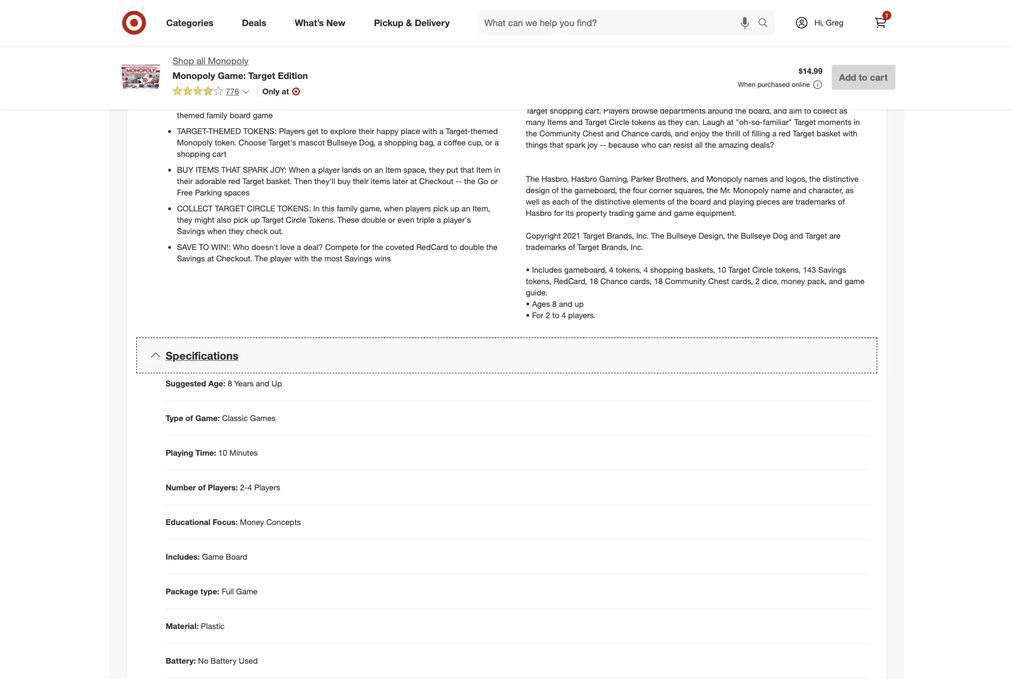 Task type: locate. For each thing, give the bounding box(es) containing it.
1 vertical spatial cart
[[213, 149, 227, 159]]

4
[[610, 265, 614, 274], [644, 265, 648, 274], [562, 310, 566, 320], [248, 483, 252, 493]]

red down familiar"
[[779, 128, 791, 138]]

the up property
[[581, 197, 593, 206]]

so-
[[752, 117, 764, 127]]

battery: no battery used
[[166, 656, 258, 666]]

0 vertical spatial an
[[375, 165, 384, 174]]

includes: game board
[[166, 552, 248, 562]]

at inside save to win!: who doesn't love a deal? compete for the coveted redcard to double the savings at checkout. the player with the most savings wins
[[207, 253, 214, 263]]

game, for when
[[360, 203, 382, 213]]

1 vertical spatial up
[[251, 215, 260, 224]]

10 right time:
[[219, 448, 227, 458]]

players right "2-"
[[254, 483, 280, 493]]

an
[[375, 165, 384, 174], [462, 203, 471, 213]]

players inside collect target circle tokens: in this family game, when players pick up an item, they might also pick up target circle tokens. these double or even triple a player's savings when they check out.
[[406, 203, 431, 213]]

edition
[[550, 83, 574, 93]]

for inside game for target super fans: in the monopoly: target edition game, players browse for items instead of buying properties. it's about how much one can save in this target- themed family board game
[[177, 99, 187, 109]]

redcard
[[417, 242, 448, 252]]

0 vertical spatial for
[[177, 99, 187, 109]]

players inside in this edition of the monopoly board game, target lovers can imagine taking a trip to their happy place! play as a favorite target icon: bullseye dog, a shopping bag, a coffee cup, or a target shopping cart. players browse departments around the board, and aim to collect as many items and target circle tokens as they can. laugh at "oh-so-familiar" target moments in the community chest and chance cards, and enjoy the thrill of filling a red target basket with things that spark joy -- because who can resist all the amazing deals?
[[604, 106, 630, 115]]

0 horizontal spatial coffee
[[444, 137, 466, 147]]

a left 'favorite'
[[602, 94, 606, 104]]

• includes gameboard, 4 tokens, 4 shopping baskets, 10 target circle tokens, 143 savings tokens, redcard, 18 chance cards, 18 community chest cards, 2 dice, money pack, and game guide. • ages 8 and up • for 2 to 4 players.
[[526, 265, 865, 320]]

game, inside in this edition of the monopoly board game, target lovers can imagine taking a trip to their happy place! play as a favorite target icon: bullseye dog, a shopping bag, a coffee cup, or a target shopping cart. players browse departments around the board, and aim to collect as many items and target circle tokens as they can. laugh at "oh-so-familiar" target moments in the community chest and chance cards, and enjoy the thrill of filling a red target basket with things that spark joy -- because who can resist all the amazing deals?
[[660, 83, 682, 93]]

0 vertical spatial chance
[[622, 128, 649, 138]]

joy
[[588, 140, 598, 149]]

1 horizontal spatial for
[[361, 242, 370, 252]]

community
[[540, 128, 581, 138], [665, 276, 707, 286]]

that
[[550, 140, 564, 149], [461, 165, 474, 174]]

0 vertical spatial coffee
[[797, 94, 819, 104]]

0 vertical spatial double
[[362, 215, 386, 224]]

equipment.
[[697, 208, 737, 218]]

0 vertical spatial chest
[[583, 128, 604, 138]]

a inside "buy items that spark joy: when a player lands on an item space, they put that item in their adorable red target basket. then they'll buy their items later at checkout -- the go or free parking spaces"
[[312, 165, 316, 174]]

2 vertical spatial can
[[659, 140, 672, 149]]

target inside collect target circle tokens: in this family game, when players pick up an item, they might also pick up target circle tokens. these double or even triple a player's savings when they check out.
[[215, 203, 245, 213]]

at up thrill
[[727, 117, 734, 127]]

they
[[669, 117, 684, 127], [429, 165, 445, 174], [177, 215, 192, 224], [229, 226, 244, 236]]

coffee down 'trip'
[[797, 94, 819, 104]]

1 horizontal spatial the
[[526, 174, 540, 183]]

1 vertical spatial hasbro
[[526, 208, 552, 218]]

later
[[393, 176, 408, 186]]

1 vertical spatial the
[[651, 231, 665, 240]]

or inside "buy items that spark joy: when a player lands on an item space, they put that item in their adorable red target basket. then they'll buy their items later at checkout -- the go or free parking spaces"
[[491, 176, 498, 186]]

browse inside in this edition of the monopoly board game, target lovers can imagine taking a trip to their happy place! play as a favorite target icon: bullseye dog, a shopping bag, a coffee cup, or a target shopping cart. players browse departments around the board, and aim to collect as many items and target circle tokens as they can. laugh at "oh-so-familiar" target moments in the community chest and chance cards, and enjoy the thrill of filling a red target basket with things that spark joy -- because who can resist all the amazing deals?
[[632, 106, 658, 115]]

item up later
[[386, 165, 402, 174]]

0 horizontal spatial player
[[270, 253, 292, 263]]

1 vertical spatial coffee
[[444, 137, 466, 147]]

basket.
[[267, 176, 292, 186]]

they down departments
[[669, 117, 684, 127]]

2 vertical spatial board
[[691, 197, 712, 206]]

pickup & delivery link
[[365, 10, 464, 35]]

specifications
[[166, 349, 239, 362]]

at inside "buy items that spark joy: when a player lands on an item space, they put that item in their adorable red target basket. then they'll buy their items later at checkout -- the go or free parking spaces"
[[411, 176, 417, 186]]

distinctive up "character,"
[[823, 174, 859, 183]]

game: up the 776
[[218, 70, 246, 81]]

0 horizontal spatial all
[[197, 55, 206, 67]]

and
[[774, 106, 788, 115], [570, 117, 583, 127], [606, 128, 620, 138], [676, 128, 689, 138], [691, 174, 705, 183], [771, 174, 784, 183], [793, 185, 807, 195], [714, 197, 727, 206], [659, 208, 672, 218], [790, 231, 804, 240], [830, 276, 843, 286], [559, 299, 573, 308], [256, 379, 269, 389]]

item
[[386, 165, 402, 174], [477, 165, 492, 174]]

0 vertical spatial distinctive
[[823, 174, 859, 183]]

of inside the copyright 2021 target brands, inc. the bullseye design, the bullseye dog and target are trademarks of target brands, inc.
[[569, 242, 576, 252]]

of up the its
[[572, 197, 579, 206]]

that inside in this edition of the monopoly board game, target lovers can imagine taking a trip to their happy place! play as a favorite target icon: bullseye dog, a shopping bag, a coffee cup, or a target shopping cart. players browse departments around the board, and aim to collect as many items and target circle tokens as they can. laugh at "oh-so-familiar" target moments in the community chest and chance cards, and enjoy the thrill of filling a red target basket with things that spark joy -- because who can resist all the amazing deals?
[[550, 140, 564, 149]]

0 horizontal spatial tokens:
[[243, 126, 277, 136]]

0 horizontal spatial this
[[322, 203, 335, 213]]

thrill
[[726, 128, 741, 138]]

1 vertical spatial bag,
[[420, 137, 435, 147]]

the inside the hasbro, hasbro gaming, parker brothers, and monopoly names and logos, the distinctive design of the gameboard, the four corner squares, the mr. monopoly name and character, as well as each of the distinctive elements of the board and playing pieces are trademarks of hasbro for its property trading game and game equipment.
[[526, 174, 540, 183]]

to right add on the right top of the page
[[859, 72, 868, 83]]

the up play
[[585, 83, 597, 93]]

0 vertical spatial target-
[[462, 99, 487, 109]]

many
[[526, 117, 546, 127]]

0 vertical spatial cart
[[871, 72, 888, 83]]

18 right redcard,
[[590, 276, 599, 286]]

they inside in this edition of the monopoly board game, target lovers can imagine taking a trip to their happy place! play as a favorite target icon: bullseye dog, a shopping bag, a coffee cup, or a target shopping cart. players browse departments around the board, and aim to collect as many items and target circle tokens as they can. laugh at "oh-so-familiar" target moments in the community chest and chance cards, and enjoy the thrill of filling a red target basket with things that spark joy -- because who can resist all the amazing deals?
[[669, 117, 684, 127]]

2 vertical spatial the
[[255, 253, 268, 263]]

with inside target-themed tokens: players get to explore their happy place with a target-themed monopoly token. choose target's mascot bullseye dog, a shopping bag, a coffee cup, or a shopping cart
[[423, 126, 437, 136]]

1 vertical spatial trademarks
[[526, 242, 567, 252]]

departments
[[660, 106, 706, 115]]

board inside in this edition of the monopoly board game, target lovers can imagine taking a trip to their happy place! play as a favorite target icon: bullseye dog, a shopping bag, a coffee cup, or a target shopping cart. players browse departments around the board, and aim to collect as many items and target circle tokens as they can. laugh at "oh-so-familiar" target moments in the community chest and chance cards, and enjoy the thrill of filling a red target basket with things that spark joy -- because who can resist all the amazing deals?
[[637, 83, 658, 93]]

2 horizontal spatial for
[[554, 208, 564, 218]]

10
[[718, 265, 727, 274], [219, 448, 227, 458]]

when up even
[[384, 203, 404, 213]]

circle inside collect target circle tokens: in this family game, when players pick up an item, they might also pick up target circle tokens. these double or even triple a player's savings when they check out.
[[286, 215, 307, 224]]

1 vertical spatial dog,
[[359, 137, 376, 147]]

1 horizontal spatial that
[[550, 140, 564, 149]]

place
[[401, 126, 420, 136]]

playing time: 10 minutes
[[166, 448, 258, 458]]

18 down the copyright 2021 target brands, inc. the bullseye design, the bullseye dog and target are trademarks of target brands, inc.
[[654, 276, 663, 286]]

0 horizontal spatial items
[[189, 99, 209, 109]]

the left the four
[[620, 185, 631, 195]]

2 vertical spatial in
[[495, 165, 501, 174]]

to right get
[[321, 126, 328, 136]]

also
[[217, 215, 231, 224]]

gameboard, down gaming, at right
[[575, 185, 618, 195]]

deals link
[[232, 10, 281, 35]]

target inside the shop all monopoly monopoly game: target edition
[[249, 70, 275, 81]]

2 vertical spatial for
[[361, 242, 370, 252]]

game left "board"
[[202, 552, 224, 562]]

tokens: up choose
[[243, 126, 277, 136]]

a
[[800, 83, 805, 93], [602, 94, 606, 104], [731, 94, 735, 104], [790, 94, 795, 104], [848, 94, 852, 104], [440, 126, 444, 136], [773, 128, 777, 138], [378, 137, 382, 147], [437, 137, 442, 147], [495, 137, 499, 147], [312, 165, 316, 174], [437, 215, 441, 224], [297, 242, 301, 252]]

can right one
[[405, 99, 418, 109]]

battery
[[211, 656, 237, 666]]

game:
[[218, 70, 246, 81], [195, 414, 220, 423]]

circle left tokens.
[[286, 215, 307, 224]]

in inside collect target circle tokens: in this family game, when players pick up an item, they might also pick up target circle tokens. these double or even triple a player's savings when they check out.
[[313, 203, 320, 213]]

family up these
[[337, 203, 358, 213]]

bag, inside target-themed tokens: players get to explore their happy place with a target-themed monopoly token. choose target's mascot bullseye dog, a shopping bag, a coffee cup, or a shopping cart
[[420, 137, 435, 147]]

1 vertical spatial community
[[665, 276, 707, 286]]

cup, up go
[[468, 137, 483, 147]]

triple
[[417, 215, 435, 224]]

cards, inside in this edition of the monopoly board game, target lovers can imagine taking a trip to their happy place! play as a favorite target icon: bullseye dog, a shopping bag, a coffee cup, or a target shopping cart. players browse departments around the board, and aim to collect as many items and target circle tokens as they can. laugh at "oh-so-familiar" target moments in the community chest and chance cards, and enjoy the thrill of filling a red target basket with things that spark joy -- because who can resist all the amazing deals?
[[652, 128, 673, 138]]

up up player's
[[451, 203, 460, 213]]

776 link
[[173, 86, 251, 99]]

1 vertical spatial target-
[[446, 126, 471, 136]]

item up go
[[477, 165, 492, 174]]

tokens:
[[243, 126, 277, 136], [278, 203, 311, 213]]

happy inside in this edition of the monopoly board game, target lovers can imagine taking a trip to their happy place! play as a favorite target icon: bullseye dog, a shopping bag, a coffee cup, or a target shopping cart. players browse departments around the board, and aim to collect as many items and target circle tokens as they can. laugh at "oh-so-familiar" target moments in the community chest and chance cards, and enjoy the thrill of filling a red target basket with things that spark joy -- because who can resist all the amazing deals?
[[526, 94, 548, 104]]

hasbro,
[[542, 174, 569, 183]]

brands,
[[607, 231, 634, 240], [602, 242, 629, 252]]

package type: full game
[[166, 587, 258, 597]]

players up target's
[[279, 126, 305, 136]]

1 vertical spatial that
[[461, 165, 474, 174]]

savings up pack,
[[819, 265, 847, 274]]

with down moments
[[843, 128, 858, 138]]

1 • from the top
[[526, 265, 530, 274]]

of inside game for target super fans: in the monopoly: target edition game, players browse for items instead of buying properties. it's about how much one can save in this target- themed family board game
[[239, 99, 246, 109]]

chest
[[583, 128, 604, 138], [709, 276, 730, 286]]

0 horizontal spatial dog,
[[359, 137, 376, 147]]

target- inside game for target super fans: in the monopoly: target edition game, players browse for items instead of buying properties. it's about how much one can save in this target- themed family board game
[[462, 99, 487, 109]]

1 vertical spatial when
[[207, 226, 227, 236]]

circle inside • includes gameboard, 4 tokens, 4 shopping baskets, 10 target circle tokens, 143 savings tokens, redcard, 18 chance cards, 18 community chest cards, 2 dice, money pack, and game guide. • ages 8 and up • for 2 to 4 players.
[[753, 265, 773, 274]]

0 vertical spatial items
[[189, 99, 209, 109]]

0 horizontal spatial browse
[[470, 87, 497, 97]]

and up because
[[606, 128, 620, 138]]

items inside in this edition of the monopoly board game, target lovers can imagine taking a trip to their happy place! play as a favorite target icon: bullseye dog, a shopping bag, a coffee cup, or a target shopping cart. players browse departments around the board, and aim to collect as many items and target circle tokens as they can. laugh at "oh-so-familiar" target moments in the community chest and chance cards, and enjoy the thrill of filling a red target basket with things that spark joy -- because who can resist all the amazing deals?
[[548, 117, 568, 127]]

0 vertical spatial red
[[779, 128, 791, 138]]

they down collect
[[177, 215, 192, 224]]

1 vertical spatial 10
[[219, 448, 227, 458]]

0 horizontal spatial 2
[[546, 310, 551, 320]]

game right full
[[236, 587, 258, 597]]

instead
[[211, 99, 237, 109]]

0 vertical spatial community
[[540, 128, 581, 138]]

2 horizontal spatial board
[[691, 197, 712, 206]]

2 left dice,
[[756, 276, 760, 286]]

0 horizontal spatial that
[[461, 165, 474, 174]]

put
[[447, 165, 458, 174]]

their right explore
[[359, 126, 375, 136]]

shopping down place!
[[550, 106, 583, 115]]

shopping inside • includes gameboard, 4 tokens, 4 shopping baskets, 10 target circle tokens, 143 savings tokens, redcard, 18 chance cards, 18 community chest cards, 2 dice, money pack, and game guide. • ages 8 and up • for 2 to 4 players.
[[651, 265, 684, 274]]

0 horizontal spatial happy
[[377, 126, 399, 136]]

1 horizontal spatial dog,
[[712, 94, 729, 104]]

8 right age:
[[228, 379, 232, 389]]

buying
[[248, 99, 272, 109]]

all down the enjoy
[[695, 140, 703, 149]]

items down game
[[189, 99, 209, 109]]

with inside save to win!: who doesn't love a deal? compete for the coveted redcard to double the savings at checkout. the player with the most savings wins
[[294, 253, 309, 263]]

0 horizontal spatial community
[[540, 128, 581, 138]]

0 vertical spatial up
[[451, 203, 460, 213]]

game: left 'classic'
[[195, 414, 220, 423]]

bag,
[[773, 94, 788, 104], [420, 137, 435, 147]]

are inside the hasbro, hasbro gaming, parker brothers, and monopoly names and logos, the distinctive design of the gameboard, the four corner squares, the mr. monopoly name and character, as well as each of the distinctive elements of the board and playing pieces are trademarks of hasbro for its property trading game and game equipment.
[[783, 197, 794, 206]]

0 vertical spatial game
[[202, 552, 224, 562]]

most
[[325, 253, 343, 263]]

bag, down taking at the right top of page
[[773, 94, 788, 104]]

0 horizontal spatial cup,
[[468, 137, 483, 147]]

cart
[[871, 72, 888, 83], [213, 149, 227, 159]]

1 horizontal spatial player
[[318, 165, 340, 174]]

they up who
[[229, 226, 244, 236]]

get
[[307, 126, 319, 136]]

circle up dice,
[[753, 265, 773, 274]]

can right the lovers
[[731, 83, 744, 93]]

1 horizontal spatial edition
[[392, 87, 416, 97]]

this inside collect target circle tokens: in this family game, when players pick up an item, they might also pick up target circle tokens. these double or even triple a player's savings when they check out.
[[322, 203, 335, 213]]

0 horizontal spatial trademarks
[[526, 242, 567, 252]]

well
[[526, 197, 540, 206]]

2 horizontal spatial in
[[526, 83, 533, 93]]

lovers
[[708, 83, 729, 93]]

1 horizontal spatial community
[[665, 276, 707, 286]]

community inside • includes gameboard, 4 tokens, 4 shopping baskets, 10 target circle tokens, 143 savings tokens, redcard, 18 chance cards, 18 community chest cards, 2 dice, money pack, and game guide. • ages 8 and up • for 2 to 4 players.
[[665, 276, 707, 286]]

game down squares,
[[674, 208, 694, 218]]

8 inside • includes gameboard, 4 tokens, 4 shopping baskets, 10 target circle tokens, 143 savings tokens, redcard, 18 chance cards, 18 community chest cards, 2 dice, money pack, and game guide. • ages 8 and up • for 2 to 4 players.
[[553, 299, 557, 308]]

trading
[[609, 208, 634, 218]]

family down instead
[[207, 110, 228, 120]]

0 vertical spatial when
[[738, 80, 756, 89]]

dice,
[[763, 276, 779, 286]]

in inside game for target super fans: in the monopoly: target edition game, players browse for items instead of buying properties. it's about how much one can save in this target- themed family board game
[[439, 99, 445, 109]]

a up aim
[[790, 94, 795, 104]]

players.
[[569, 310, 596, 320]]

and right pack,
[[830, 276, 843, 286]]

a right triple
[[437, 215, 441, 224]]

1 horizontal spatial double
[[460, 242, 484, 252]]

trademarks inside the copyright 2021 target brands, inc. the bullseye design, the bullseye dog and target are trademarks of target brands, inc.
[[526, 242, 567, 252]]

or inside in this edition of the monopoly board game, target lovers can imagine taking a trip to their happy place! play as a favorite target icon: bullseye dog, a shopping bag, a coffee cup, or a target shopping cart. players browse departments around the board, and aim to collect as many items and target circle tokens as they can. laugh at "oh-so-familiar" target moments in the community chest and chance cards, and enjoy the thrill of filling a red target basket with things that spark joy -- because who can resist all the amazing deals?
[[839, 94, 846, 104]]

this inside in this edition of the monopoly board game, target lovers can imagine taking a trip to their happy place! play as a favorite target icon: bullseye dog, a shopping bag, a coffee cup, or a target shopping cart. players browse departments around the board, and aim to collect as many items and target circle tokens as they can. laugh at "oh-so-familiar" target moments in the community chest and chance cards, and enjoy the thrill of filling a red target basket with things that spark joy -- because who can resist all the amazing deals?
[[535, 83, 548, 93]]

copyright
[[526, 231, 561, 240]]

money
[[782, 276, 806, 286]]

red up spaces
[[229, 176, 240, 186]]

of down the 776
[[239, 99, 246, 109]]

bag, inside in this edition of the monopoly board game, target lovers can imagine taking a trip to their happy place! play as a favorite target icon: bullseye dog, a shopping bag, a coffee cup, or a target shopping cart. players browse departments around the board, and aim to collect as many items and target circle tokens as they can. laugh at "oh-so-familiar" target moments in the community chest and chance cards, and enjoy the thrill of filling a red target basket with things that spark joy -- because who can resist all the amazing deals?
[[773, 94, 788, 104]]

0 vertical spatial inc.
[[637, 231, 649, 240]]

776
[[226, 86, 239, 96]]

and up spark
[[570, 117, 583, 127]]

joy:
[[271, 165, 287, 174]]

2 vertical spatial this
[[322, 203, 335, 213]]

bullseye up departments
[[680, 94, 710, 104]]

dog, up the on
[[359, 137, 376, 147]]

that
[[221, 165, 241, 174]]

1 horizontal spatial hasbro
[[572, 174, 597, 183]]

1 horizontal spatial when
[[384, 203, 404, 213]]

moments
[[819, 117, 852, 127]]

cart down token.
[[213, 149, 227, 159]]

target- right save
[[462, 99, 487, 109]]

game, inside collect target circle tokens: in this family game, when players pick up an item, they might also pick up target circle tokens. these double or even triple a player's savings when they check out.
[[360, 203, 382, 213]]

number of players: 2-4 players
[[166, 483, 280, 493]]

1 horizontal spatial themed
[[471, 126, 498, 136]]

dog, inside target-themed tokens: players get to explore their happy place with a target-themed monopoly token. choose target's mascot bullseye dog, a shopping bag, a coffee cup, or a shopping cart
[[359, 137, 376, 147]]

the down many
[[526, 128, 538, 138]]

0 vertical spatial 8
[[553, 299, 557, 308]]

target inside collect target circle tokens: in this family game, when players pick up an item, they might also pick up target circle tokens. these double or even triple a player's savings when they check out.
[[262, 215, 284, 224]]

time:
[[196, 448, 216, 458]]

in inside in this edition of the monopoly board game, target lovers can imagine taking a trip to their happy place! play as a favorite target icon: bullseye dog, a shopping bag, a coffee cup, or a target shopping cart. players browse departments around the board, and aim to collect as many items and target circle tokens as they can. laugh at "oh-so-familiar" target moments in the community chest and chance cards, and enjoy the thrill of filling a red target basket with things that spark joy -- because who can resist all the amazing deals?
[[526, 83, 533, 93]]

all inside in this edition of the monopoly board game, target lovers can imagine taking a trip to their happy place! play as a favorite target icon: bullseye dog, a shopping bag, a coffee cup, or a target shopping cart. players browse departments around the board, and aim to collect as many items and target circle tokens as they can. laugh at "oh-so-familiar" target moments in the community chest and chance cards, and enjoy the thrill of filling a red target basket with things that spark joy -- because who can resist all the amazing deals?
[[695, 140, 703, 149]]

2 item from the left
[[477, 165, 492, 174]]

board inside the hasbro, hasbro gaming, parker brothers, and monopoly names and logos, the distinctive design of the gameboard, the four corner squares, the mr. monopoly name and character, as well as each of the distinctive elements of the board and playing pieces are trademarks of hasbro for its property trading game and game equipment.
[[691, 197, 712, 206]]

3 • from the top
[[526, 310, 530, 320]]

0 vertical spatial players
[[604, 106, 630, 115]]

2 vertical spatial •
[[526, 310, 530, 320]]

0 horizontal spatial themed
[[177, 110, 204, 120]]

in inside game for target super fans: in the monopoly: target edition game, players browse for items instead of buying properties. it's about how much one can save in this target- themed family board game
[[306, 87, 312, 97]]

1 horizontal spatial 18
[[654, 276, 663, 286]]

1 horizontal spatial players
[[443, 87, 468, 97]]

0 horizontal spatial 18
[[590, 276, 599, 286]]

$14.99
[[799, 66, 823, 76]]

as
[[591, 94, 600, 104], [840, 106, 848, 115], [658, 117, 666, 127], [846, 185, 854, 195], [542, 197, 550, 206]]

in right save
[[439, 99, 445, 109]]

0 vertical spatial browse
[[470, 87, 497, 97]]

inc. down trading at top right
[[631, 242, 644, 252]]

or
[[839, 94, 846, 104], [486, 137, 493, 147], [491, 176, 498, 186], [388, 215, 396, 224]]

1 vertical spatial 8
[[228, 379, 232, 389]]

game, for target
[[660, 83, 682, 93]]

1 vertical spatial gameboard,
[[565, 265, 607, 274]]

1 vertical spatial for
[[554, 208, 564, 218]]

this inside game for target super fans: in the monopoly: target edition game, players browse for items instead of buying properties. it's about how much one can save in this target- themed family board game
[[448, 99, 460, 109]]

1 horizontal spatial browse
[[632, 106, 658, 115]]

0 vertical spatial tokens:
[[243, 126, 277, 136]]

all inside the shop all monopoly monopoly game: target edition
[[197, 55, 206, 67]]

elements
[[633, 197, 666, 206]]

0 horizontal spatial are
[[783, 197, 794, 206]]

or down add on the right top of the page
[[839, 94, 846, 104]]

circle inside in this edition of the monopoly board game, target lovers can imagine taking a trip to their happy place! play as a favorite target icon: bullseye dog, a shopping bag, a coffee cup, or a target shopping cart. players browse departments around the board, and aim to collect as many items and target circle tokens as they can. laugh at "oh-so-familiar" target moments in the community chest and chance cards, and enjoy the thrill of filling a red target basket with things that spark joy -- because who can resist all the amazing deals?
[[609, 117, 630, 127]]

1 horizontal spatial item
[[477, 165, 492, 174]]

cup,
[[821, 94, 836, 104], [468, 137, 483, 147]]

bag, down place
[[420, 137, 435, 147]]

target up instead
[[221, 87, 250, 97]]

choose
[[239, 137, 266, 147]]

and inside the copyright 2021 target brands, inc. the bullseye design, the bullseye dog and target are trademarks of target brands, inc.
[[790, 231, 804, 240]]

their
[[830, 83, 846, 93], [359, 126, 375, 136], [177, 176, 193, 186], [353, 176, 369, 186]]

the down doesn't
[[255, 253, 268, 263]]

circle down 'favorite'
[[609, 117, 630, 127]]

deal?
[[304, 242, 323, 252]]

in right moments
[[854, 117, 861, 127]]

1 vertical spatial 2
[[546, 310, 551, 320]]

their inside target-themed tokens: players get to explore their happy place with a target-themed monopoly token. choose target's mascot bullseye dog, a shopping bag, a coffee cup, or a shopping cart
[[359, 126, 375, 136]]

1 horizontal spatial up
[[451, 203, 460, 213]]

0 horizontal spatial game,
[[360, 203, 382, 213]]

2 vertical spatial up
[[575, 299, 584, 308]]

1 horizontal spatial in
[[313, 203, 320, 213]]

happy left place
[[377, 126, 399, 136]]

0 vertical spatial pick
[[434, 203, 448, 213]]

deals
[[242, 17, 267, 28]]

10 inside • includes gameboard, 4 tokens, 4 shopping baskets, 10 target circle tokens, 143 savings tokens, redcard, 18 chance cards, 18 community chest cards, 2 dice, money pack, and game guide. • ages 8 and up • for 2 to 4 players.
[[718, 265, 727, 274]]

greg
[[827, 18, 844, 27]]

gameboard,
[[575, 185, 618, 195], [565, 265, 607, 274]]

an right the on
[[375, 165, 384, 174]]

0 vertical spatial in
[[439, 99, 445, 109]]

0 vertical spatial board
[[637, 83, 658, 93]]

players down 'favorite'
[[604, 106, 630, 115]]

coffee inside target-themed tokens: players get to explore their happy place with a target-themed monopoly token. choose target's mascot bullseye dog, a shopping bag, a coffee cup, or a shopping cart
[[444, 137, 466, 147]]

for
[[532, 310, 544, 320]]

cup, inside target-themed tokens: players get to explore their happy place with a target-themed monopoly token. choose target's mascot bullseye dog, a shopping bag, a coffee cup, or a shopping cart
[[468, 137, 483, 147]]

bullseye inside target-themed tokens: players get to explore their happy place with a target-themed monopoly token. choose target's mascot bullseye dog, a shopping bag, a coffee cup, or a shopping cart
[[327, 137, 357, 147]]

trademarks
[[796, 197, 836, 206], [526, 242, 567, 252]]

up up players.
[[575, 299, 584, 308]]

0 vertical spatial edition
[[278, 70, 308, 81]]

as right well
[[542, 197, 550, 206]]

0 vertical spatial 2
[[756, 276, 760, 286]]

cup, up collect
[[821, 94, 836, 104]]

0 vertical spatial trademarks
[[796, 197, 836, 206]]

board down squares,
[[691, 197, 712, 206]]

• left the for on the top right of the page
[[526, 310, 530, 320]]

with inside in this edition of the monopoly board game, target lovers can imagine taking a trip to their happy place! play as a favorite target icon: bullseye dog, a shopping bag, a coffee cup, or a target shopping cart. players browse departments around the board, and aim to collect as many items and target circle tokens as they can. laugh at "oh-so-familiar" target moments in the community chest and chance cards, and enjoy the thrill of filling a red target basket with things that spark joy -- because who can resist all the amazing deals?
[[843, 128, 858, 138]]

delivery
[[415, 17, 450, 28]]

0 horizontal spatial red
[[229, 176, 240, 186]]

board
[[637, 83, 658, 93], [230, 110, 251, 120], [691, 197, 712, 206]]

or inside collect target circle tokens: in this family game, when players pick up an item, they might also pick up target circle tokens. these double or even triple a player's savings when they check out.
[[388, 215, 396, 224]]

chest down baskets,
[[709, 276, 730, 286]]

dog,
[[712, 94, 729, 104], [359, 137, 376, 147]]

parker
[[631, 174, 654, 183]]

buy
[[338, 176, 351, 186]]

at inside in this edition of the monopoly board game, target lovers can imagine taking a trip to their happy place! play as a favorite target icon: bullseye dog, a shopping bag, a coffee cup, or a target shopping cart. players browse departments around the board, and aim to collect as many items and target circle tokens as they can. laugh at "oh-so-familiar" target moments in the community chest and chance cards, and enjoy the thrill of filling a red target basket with things that spark joy -- because who can resist all the amazing deals?
[[727, 117, 734, 127]]

red
[[779, 128, 791, 138], [229, 176, 240, 186]]

0 vertical spatial gameboard,
[[575, 185, 618, 195]]

items inside game for target super fans: in the monopoly: target edition game, players browse for items instead of buying properties. it's about how much one can save in this target- themed family board game
[[189, 99, 209, 109]]

at down space,
[[411, 176, 417, 186]]

happy up many
[[526, 94, 548, 104]]

a inside save to win!: who doesn't love a deal? compete for the coveted redcard to double the savings at checkout. the player with the most savings wins
[[297, 242, 301, 252]]

double
[[362, 215, 386, 224], [460, 242, 484, 252]]

their right 'trip'
[[830, 83, 846, 93]]

cart inside button
[[871, 72, 888, 83]]

savings down save
[[177, 253, 205, 263]]

game right pack,
[[845, 276, 865, 286]]

might
[[195, 215, 215, 224]]

0 horizontal spatial for
[[177, 99, 187, 109]]

that right put
[[461, 165, 474, 174]]

taking
[[776, 83, 798, 93]]

spaces
[[224, 187, 250, 197]]

includes:
[[166, 552, 200, 562]]

and down logos, at the right of the page
[[793, 185, 807, 195]]

1 horizontal spatial trademarks
[[796, 197, 836, 206]]

game down buying
[[253, 110, 273, 120]]

themed up target-
[[177, 110, 204, 120]]

0 vertical spatial •
[[526, 265, 530, 274]]

at
[[282, 86, 289, 96], [727, 117, 734, 127], [411, 176, 417, 186], [207, 253, 214, 263]]

inc. down elements on the right top of page
[[637, 231, 649, 240]]

shopping down imagine in the top of the page
[[738, 94, 771, 104]]

the inside game for target super fans: in the monopoly: target edition game, players browse for items instead of buying properties. it's about how much one can save in this target- themed family board game
[[314, 87, 326, 97]]

for inside save to win!: who doesn't love a deal? compete for the coveted redcard to double the savings at checkout. the player with the most savings wins
[[361, 242, 370, 252]]



Task type: vqa. For each thing, say whether or not it's contained in the screenshot.
95123
no



Task type: describe. For each thing, give the bounding box(es) containing it.
age:
[[209, 379, 226, 389]]

themed inside target-themed tokens: players get to explore their happy place with a target-themed monopoly token. choose target's mascot bullseye dog, a shopping bag, a coffee cup, or a shopping cart
[[471, 126, 498, 136]]

of down corner
[[668, 197, 675, 206]]

1 horizontal spatial distinctive
[[823, 174, 859, 183]]

1 horizontal spatial 2
[[756, 276, 760, 286]]

red inside "buy items that spark joy: when a player lands on an item space, they put that item in their adorable red target basket. then they'll buy their items later at checkout -- the go or free parking spaces"
[[229, 176, 240, 186]]

name
[[771, 185, 791, 195]]

the up "oh-
[[736, 106, 747, 115]]

to
[[199, 242, 209, 252]]

and up players.
[[559, 299, 573, 308]]

the left mr.
[[707, 185, 719, 195]]

143
[[803, 265, 817, 274]]

savings inside collect target circle tokens: in this family game, when players pick up an item, they might also pick up target circle tokens. these double or even triple a player's savings when they check out.
[[177, 226, 205, 236]]

0 horizontal spatial 8
[[228, 379, 232, 389]]

a up checkout in the left of the page
[[437, 137, 442, 147]]

game for target super fans: in the monopoly: target edition game, players browse for items instead of buying properties. it's about how much one can save in this target- themed family board game
[[177, 87, 497, 120]]

0 horizontal spatial game
[[202, 552, 224, 562]]

of right type
[[186, 414, 193, 423]]

and left up
[[256, 379, 269, 389]]

game inside • includes gameboard, 4 tokens, 4 shopping baskets, 10 target circle tokens, 143 savings tokens, redcard, 18 chance cards, 18 community chest cards, 2 dice, money pack, and game guide. • ages 8 and up • for 2 to 4 players.
[[845, 276, 865, 286]]

categories
[[166, 17, 214, 28]]

plastic
[[201, 622, 225, 631]]

educational
[[166, 518, 211, 527]]

hi, greg
[[815, 18, 844, 27]]

a down add on the right top of the page
[[848, 94, 852, 104]]

savings inside • includes gameboard, 4 tokens, 4 shopping baskets, 10 target circle tokens, 143 savings tokens, redcard, 18 chance cards, 18 community chest cards, 2 dice, money pack, and game guide. • ages 8 and up • for 2 to 4 players.
[[819, 265, 847, 274]]

monopoly inside target-themed tokens: players get to explore their happy place with a target-themed monopoly token. choose target's mascot bullseye dog, a shopping bag, a coffee cup, or a shopping cart
[[177, 137, 213, 147]]

1 18 from the left
[[590, 276, 599, 286]]

the inside the copyright 2021 target brands, inc. the bullseye design, the bullseye dog and target are trademarks of target brands, inc.
[[651, 231, 665, 240]]

monopoly up the 776
[[208, 55, 249, 67]]

0 horizontal spatial hasbro
[[526, 208, 552, 218]]

laugh
[[703, 117, 725, 127]]

the down laugh
[[712, 128, 724, 138]]

happy inside target-themed tokens: players get to explore their happy place with a target-themed monopoly token. choose target's mascot bullseye dog, a shopping bag, a coffee cup, or a shopping cart
[[377, 126, 399, 136]]

target's
[[269, 137, 296, 147]]

monopoly up mr.
[[707, 174, 743, 183]]

1 horizontal spatial when
[[738, 80, 756, 89]]

spark
[[243, 165, 268, 174]]

a up around
[[731, 94, 735, 104]]

in inside "buy items that spark joy: when a player lands on an item space, they put that item in their adorable red target basket. then they'll buy their items later at checkout -- the go or free parking spaces"
[[495, 165, 501, 174]]

basket
[[817, 128, 841, 138]]

shop
[[173, 55, 194, 67]]

board
[[226, 552, 248, 562]]

then
[[294, 176, 312, 186]]

1
[[886, 12, 889, 19]]

how
[[351, 99, 366, 109]]

up inside • includes gameboard, 4 tokens, 4 shopping baskets, 10 target circle tokens, 143 savings tokens, redcard, 18 chance cards, 18 community chest cards, 2 dice, money pack, and game guide. • ages 8 and up • for 2 to 4 players.
[[575, 299, 584, 308]]

0 horizontal spatial 10
[[219, 448, 227, 458]]

redcard,
[[554, 276, 588, 286]]

game: inside the shop all monopoly monopoly game: target edition
[[218, 70, 246, 81]]

the down squares,
[[677, 197, 688, 206]]

2 horizontal spatial can
[[731, 83, 744, 93]]

the up each
[[561, 185, 573, 195]]

amazing
[[719, 140, 749, 149]]

around
[[708, 106, 733, 115]]

icon:
[[661, 94, 678, 104]]

target inside "buy items that spark joy: when a player lands on an item space, they put that item in their adorable red target basket. then they'll buy their items later at checkout -- the go or free parking spaces"
[[243, 176, 264, 186]]

they inside "buy items that spark joy: when a player lands on an item space, they put that item in their adorable red target basket. then they'll buy their items later at checkout -- the go or free parking spaces"
[[429, 165, 445, 174]]

double inside collect target circle tokens: in this family game, when players pick up an item, they might also pick up target circle tokens. these double or even triple a player's savings when they check out.
[[362, 215, 386, 224]]

playing
[[729, 197, 755, 206]]

they'll
[[315, 176, 336, 186]]

2 horizontal spatial tokens,
[[776, 265, 801, 274]]

gaming,
[[600, 174, 629, 183]]

used
[[239, 656, 258, 666]]

monopoly inside in this edition of the monopoly board game, target lovers can imagine taking a trip to their happy place! play as a favorite target icon: bullseye dog, a shopping bag, a coffee cup, or a target shopping cart. players browse departments around the board, and aim to collect as many items and target circle tokens as they can. laugh at "oh-so-familiar" target moments in the community chest and chance cards, and enjoy the thrill of filling a red target basket with things that spark joy -- because who can resist all the amazing deals?
[[599, 83, 634, 93]]

are inside the copyright 2021 target brands, inc. the bullseye design, the bullseye dog and target are trademarks of target brands, inc.
[[830, 231, 841, 240]]

cart inside target-themed tokens: players get to explore their happy place with a target-themed monopoly token. choose target's mascot bullseye dog, a shopping bag, a coffee cup, or a shopping cart
[[213, 149, 227, 159]]

0 horizontal spatial distinctive
[[595, 197, 631, 206]]

what's new link
[[285, 10, 360, 35]]

on
[[364, 165, 373, 174]]

and up name
[[771, 174, 784, 183]]

as up moments
[[840, 106, 848, 115]]

bullseye inside in this edition of the monopoly board game, target lovers can imagine taking a trip to their happy place! play as a favorite target icon: bullseye dog, a shopping bag, a coffee cup, or a target shopping cart. players browse departments around the board, and aim to collect as many items and target circle tokens as they can. laugh at "oh-so-familiar" target moments in the community chest and chance cards, and enjoy the thrill of filling a red target basket with things that spark joy -- because who can resist all the amazing deals?
[[680, 94, 710, 104]]

categories link
[[157, 10, 228, 35]]

cup, inside in this edition of the monopoly board game, target lovers can imagine taking a trip to their happy place! play as a favorite target icon: bullseye dog, a shopping bag, a coffee cup, or a target shopping cart. players browse departments around the board, and aim to collect as many items and target circle tokens as they can. laugh at "oh-so-familiar" target moments in the community chest and chance cards, and enjoy the thrill of filling a red target basket with things that spark joy -- because who can resist all the amazing deals?
[[821, 94, 836, 104]]

trademarks inside the hasbro, hasbro gaming, parker brothers, and monopoly names and logos, the distinctive design of the gameboard, the four corner squares, the mr. monopoly name and character, as well as each of the distinctive elements of the board and playing pieces are trademarks of hasbro for its property trading game and game equipment.
[[796, 197, 836, 206]]

0 vertical spatial when
[[384, 203, 404, 213]]

2 vertical spatial players
[[254, 483, 280, 493]]

up
[[272, 379, 282, 389]]

2-
[[240, 483, 248, 493]]

of down "character,"
[[839, 197, 846, 206]]

shop all monopoly monopoly game: target edition
[[173, 55, 308, 81]]

buy
[[177, 165, 193, 174]]

guide.
[[526, 287, 548, 297]]

target-themed tokens: players get to explore their happy place with a target-themed monopoly token. choose target's mascot bullseye dog, a shopping bag, a coffee cup, or a shopping cart
[[177, 126, 499, 159]]

checkout.
[[216, 253, 253, 263]]

the down item,
[[487, 242, 498, 252]]

the up wins
[[372, 242, 384, 252]]

free
[[177, 187, 193, 197]]

gameboard, inside • includes gameboard, 4 tokens, 4 shopping baskets, 10 target circle tokens, 143 savings tokens, redcard, 18 chance cards, 18 community chest cards, 2 dice, money pack, and game guide. • ages 8 and up • for 2 to 4 players.
[[565, 265, 607, 274]]

search
[[753, 18, 780, 29]]

0 horizontal spatial tokens,
[[526, 276, 552, 286]]

double inside save to win!: who doesn't love a deal? compete for the coveted redcard to double the savings at checkout. the player with the most savings wins
[[460, 242, 484, 252]]

the down deal?
[[311, 253, 322, 263]]

what's
[[295, 17, 324, 28]]

chance inside in this edition of the monopoly board game, target lovers can imagine taking a trip to their happy place! play as a favorite target icon: bullseye dog, a shopping bag, a coffee cup, or a target shopping cart. players browse departments around the board, and aim to collect as many items and target circle tokens as they can. laugh at "oh-so-familiar" target moments in the community chest and chance cards, and enjoy the thrill of filling a red target basket with things that spark joy -- because who can resist all the amazing deals?
[[622, 128, 649, 138]]

save
[[421, 99, 437, 109]]

bullseye left design,
[[667, 231, 697, 240]]

target inside • includes gameboard, 4 tokens, 4 shopping baskets, 10 target circle tokens, 143 savings tokens, redcard, 18 chance cards, 18 community chest cards, 2 dice, money pack, and game guide. • ages 8 and up • for 2 to 4 players.
[[729, 265, 751, 274]]

new
[[327, 17, 346, 28]]

family inside game for target super fans: in the monopoly: target edition game, players browse for items instead of buying properties. it's about how much one can save in this target- themed family board game
[[207, 110, 228, 120]]

themed inside game for target super fans: in the monopoly: target edition game, players browse for items instead of buying properties. it's about how much one can save in this target- themed family board game
[[177, 110, 204, 120]]

squares,
[[675, 185, 705, 195]]

details
[[166, 37, 202, 50]]

corner
[[649, 185, 673, 195]]

their inside in this edition of the monopoly board game, target lovers can imagine taking a trip to their happy place! play as a favorite target icon: bullseye dog, a shopping bag, a coffee cup, or a target shopping cart. players browse departments around the board, and aim to collect as many items and target circle tokens as they can. laugh at "oh-so-familiar" target moments in the community chest and chance cards, and enjoy the thrill of filling a red target basket with things that spark joy -- because who can resist all the amazing deals?
[[830, 83, 846, 93]]

chest inside • includes gameboard, 4 tokens, 4 shopping baskets, 10 target circle tokens, 143 savings tokens, redcard, 18 chance cards, 18 community chest cards, 2 dice, money pack, and game guide. • ages 8 and up • for 2 to 4 players.
[[709, 276, 730, 286]]

trip
[[807, 83, 819, 93]]

coveted
[[386, 242, 414, 252]]

material:
[[166, 622, 199, 631]]

the down the enjoy
[[705, 140, 717, 149]]

1 horizontal spatial can
[[659, 140, 672, 149]]

and down elements on the right top of page
[[659, 208, 672, 218]]

property
[[577, 208, 607, 218]]

game down elements on the right top of page
[[636, 208, 657, 218]]

games
[[250, 414, 276, 423]]

to right 'trip'
[[821, 83, 828, 93]]

add to cart
[[840, 72, 888, 83]]

monopoly up game
[[173, 70, 215, 81]]

it's
[[315, 99, 326, 109]]

tokens: inside target-themed tokens: players get to explore their happy place with a target-themed monopoly token. choose target's mascot bullseye dog, a shopping bag, a coffee cup, or a shopping cart
[[243, 126, 277, 136]]

place!
[[550, 94, 572, 104]]

out.
[[270, 226, 284, 236]]

educational focus: money concepts
[[166, 518, 301, 527]]

add to cart button
[[832, 65, 896, 90]]

the up "character,"
[[810, 174, 821, 183]]

bullseye left dog
[[741, 231, 771, 240]]

themed
[[209, 126, 241, 136]]

one
[[390, 99, 403, 109]]

player inside "buy items that spark joy: when a player lands on an item space, they put that item in their adorable red target basket. then they'll buy their items later at checkout -- the go or free parking spaces"
[[318, 165, 340, 174]]

item,
[[473, 203, 490, 213]]

1 horizontal spatial tokens,
[[616, 265, 642, 274]]

full
[[222, 587, 234, 597]]

board inside game for target super fans: in the monopoly: target edition game, players browse for items instead of buying properties. it's about how much one can save in this target- themed family board game
[[230, 110, 251, 120]]

1 vertical spatial game:
[[195, 414, 220, 423]]

win!:
[[211, 242, 231, 252]]

as right "character,"
[[846, 185, 854, 195]]

0 vertical spatial brands,
[[607, 231, 634, 240]]

shopping up buy
[[177, 149, 210, 159]]

coffee inside in this edition of the monopoly board game, target lovers can imagine taking a trip to their happy place! play as a favorite target icon: bullseye dog, a shopping bag, a coffee cup, or a target shopping cart. players browse departments around the board, and aim to collect as many items and target circle tokens as they can. laugh at "oh-so-familiar" target moments in the community chest and chance cards, and enjoy the thrill of filling a red target basket with things that spark joy -- because who can resist all the amazing deals?
[[797, 94, 819, 104]]

a down familiar"
[[773, 128, 777, 138]]

to inside save to win!: who doesn't love a deal? compete for the coveted redcard to double the savings at checkout. the player with the most savings wins
[[451, 242, 458, 252]]

red inside in this edition of the monopoly board game, target lovers can imagine taking a trip to their happy place! play as a favorite target icon: bullseye dog, a shopping bag, a coffee cup, or a target shopping cart. players browse departments around the board, and aim to collect as many items and target circle tokens as they can. laugh at "oh-so-familiar" target moments in the community chest and chance cards, and enjoy the thrill of filling a red target basket with things that spark joy -- because who can resist all the amazing deals?
[[779, 128, 791, 138]]

2 • from the top
[[526, 299, 530, 308]]

can inside game for target super fans: in the monopoly: target edition game, players browse for items instead of buying properties. it's about how much one can save in this target- themed family board game
[[405, 99, 418, 109]]

battery:
[[166, 656, 196, 666]]

browse inside game for target super fans: in the monopoly: target edition game, players browse for items instead of buying properties. it's about how much one can save in this target- themed family board game
[[470, 87, 497, 97]]

0 horizontal spatial up
[[251, 215, 260, 224]]

monopoly down names
[[734, 185, 769, 195]]

players inside game for target super fans: in the monopoly: target edition game, players browse for items instead of buying properties. it's about how much one can save in this target- themed family board game
[[443, 87, 468, 97]]

savings down "compete"
[[345, 253, 373, 263]]

a up items
[[378, 137, 382, 147]]

a left things
[[495, 137, 499, 147]]

that inside "buy items that spark joy: when a player lands on an item space, they put that item in their adorable red target basket. then they'll buy their items later at checkout -- the go or free parking spaces"
[[461, 165, 474, 174]]

to inside • includes gameboard, 4 tokens, 4 shopping baskets, 10 target circle tokens, 143 savings tokens, redcard, 18 chance cards, 18 community chest cards, 2 dice, money pack, and game guide. • ages 8 and up • for 2 to 4 players.
[[553, 310, 560, 320]]

tokens: inside collect target circle tokens: in this family game, when players pick up an item, they might also pick up target circle tokens. these double or even triple a player's savings when they check out.
[[278, 203, 311, 213]]

explore
[[330, 126, 357, 136]]

0 horizontal spatial when
[[207, 226, 227, 236]]

community inside in this edition of the monopoly board game, target lovers can imagine taking a trip to their happy place! play as a favorite target icon: bullseye dog, a shopping bag, a coffee cup, or a target shopping cart. players browse departments around the board, and aim to collect as many items and target circle tokens as they can. laugh at "oh-so-familiar" target moments in the community chest and chance cards, and enjoy the thrill of filling a red target basket with things that spark joy -- because who can resist all the amazing deals?
[[540, 128, 581, 138]]

a right place
[[440, 126, 444, 136]]

1 vertical spatial brands,
[[602, 242, 629, 252]]

details button
[[136, 26, 878, 62]]

of down "oh-
[[743, 128, 750, 138]]

the hasbro, hasbro gaming, parker brothers, and monopoly names and logos, the distinctive design of the gameboard, the four corner squares, the mr. monopoly name and character, as well as each of the distinctive elements of the board and playing pieces are trademarks of hasbro for its property trading game and game equipment.
[[526, 174, 859, 218]]

1 vertical spatial pick
[[234, 215, 249, 224]]

cart.
[[586, 106, 602, 115]]

as right the tokens
[[658, 117, 666, 127]]

even
[[398, 215, 415, 224]]

What can we help you find? suggestions appear below search field
[[478, 10, 761, 35]]

in this edition of the monopoly board game, target lovers can imagine taking a trip to their happy place! play as a favorite target icon: bullseye dog, a shopping bag, a coffee cup, or a target shopping cart. players browse departments around the board, and aim to collect as many items and target circle tokens as they can. laugh at "oh-so-familiar" target moments in the community chest and chance cards, and enjoy the thrill of filling a red target basket with things that spark joy -- because who can resist all the amazing deals?
[[526, 83, 861, 149]]

board,
[[749, 106, 772, 115]]

chest inside in this edition of the monopoly board game, target lovers can imagine taking a trip to their happy place! play as a favorite target icon: bullseye dog, a shopping bag, a coffee cup, or a target shopping cart. players browse departments around the board, and aim to collect as many items and target circle tokens as they can. laugh at "oh-so-familiar" target moments in the community chest and chance cards, and enjoy the thrill of filling a red target basket with things that spark joy -- because who can resist all the amazing deals?
[[583, 128, 604, 138]]

player inside save to win!: who doesn't love a deal? compete for the coveted redcard to double the savings at checkout. the player with the most savings wins
[[270, 253, 292, 263]]

playing
[[166, 448, 193, 458]]

monopoly:
[[328, 87, 366, 97]]

chance inside • includes gameboard, 4 tokens, 4 shopping baskets, 10 target circle tokens, 143 savings tokens, redcard, 18 chance cards, 18 community chest cards, 2 dice, money pack, and game guide. • ages 8 and up • for 2 to 4 players.
[[601, 276, 628, 286]]

and up squares,
[[691, 174, 705, 183]]

check
[[246, 226, 268, 236]]

or inside target-themed tokens: players get to explore their happy place with a target-themed monopoly token. choose target's mascot bullseye dog, a shopping bag, a coffee cup, or a shopping cart
[[486, 137, 493, 147]]

at right only
[[282, 86, 289, 96]]

of left players:
[[198, 483, 206, 493]]

image of monopoly game: target edition image
[[118, 55, 163, 100]]

add
[[840, 72, 857, 83]]

purchased
[[758, 80, 791, 89]]

and up equipment.
[[714, 197, 727, 206]]

gameboard, inside the hasbro, hasbro gaming, parker brothers, and monopoly names and logos, the distinctive design of the gameboard, the four corner squares, the mr. monopoly name and character, as well as each of the distinctive elements of the board and playing pieces are trademarks of hasbro for its property trading game and game equipment.
[[575, 185, 618, 195]]

a left 'trip'
[[800, 83, 805, 93]]

target inside game for target super fans: in the monopoly: target edition game, players browse for items instead of buying properties. it's about how much one can save in this target- themed family board game
[[221, 87, 250, 97]]

target-
[[177, 126, 209, 136]]

an inside collect target circle tokens: in this family game, when players pick up an item, they might also pick up target circle tokens. these double or even triple a player's savings when they check out.
[[462, 203, 471, 213]]

1 horizontal spatial game
[[236, 587, 258, 597]]

because
[[609, 140, 639, 149]]

as up cart.
[[591, 94, 600, 104]]

fans:
[[281, 87, 303, 97]]

for inside the hasbro, hasbro gaming, parker brothers, and monopoly names and logos, the distinctive design of the gameboard, the four corner squares, the mr. monopoly name and character, as well as each of the distinctive elements of the board and playing pieces are trademarks of hasbro for its property trading game and game equipment.
[[554, 208, 564, 218]]

1 link
[[869, 10, 894, 35]]

when inside "buy items that spark joy: when a player lands on an item space, they put that item in their adorable red target basket. then they'll buy their items later at checkout -- the go or free parking spaces"
[[289, 165, 310, 174]]

resist
[[674, 140, 693, 149]]

1 item from the left
[[386, 165, 402, 174]]

2 18 from the left
[[654, 276, 663, 286]]

and up resist
[[676, 128, 689, 138]]

1 vertical spatial inc.
[[631, 242, 644, 252]]

shopping down place
[[385, 137, 418, 147]]

the inside "buy items that spark joy: when a player lands on an item space, they put that item in their adorable red target basket. then they'll buy their items later at checkout -- the go or free parking spaces"
[[464, 176, 476, 186]]

1 horizontal spatial pick
[[434, 203, 448, 213]]

players inside target-themed tokens: players get to explore their happy place with a target-themed monopoly token. choose target's mascot bullseye dog, a shopping bag, a coffee cup, or a shopping cart
[[279, 126, 305, 136]]

dog, inside in this edition of the monopoly board game, target lovers can imagine taking a trip to their happy place! play as a favorite target icon: bullseye dog, a shopping bag, a coffee cup, or a target shopping cart. players browse departments around the board, and aim to collect as many items and target circle tokens as they can. laugh at "oh-so-familiar" target moments in the community chest and chance cards, and enjoy the thrill of filling a red target basket with things that spark joy -- because who can resist all the amazing deals?
[[712, 94, 729, 104]]

the inside save to win!: who doesn't love a deal? compete for the coveted redcard to double the savings at checkout. the player with the most savings wins
[[255, 253, 268, 263]]

of up play
[[576, 83, 583, 93]]

edition inside the shop all monopoly monopoly game: target edition
[[278, 70, 308, 81]]

to inside target-themed tokens: players get to explore their happy place with a target-themed monopoly token. choose target's mascot bullseye dog, a shopping bag, a coffee cup, or a shopping cart
[[321, 126, 328, 136]]

each
[[553, 197, 570, 206]]

in inside in this edition of the monopoly board game, target lovers can imagine taking a trip to their happy place! play as a favorite target icon: bullseye dog, a shopping bag, a coffee cup, or a target shopping cart. players browse departments around the board, and aim to collect as many items and target circle tokens as they can. laugh at "oh-so-familiar" target moments in the community chest and chance cards, and enjoy the thrill of filling a red target basket with things that spark joy -- because who can resist all the amazing deals?
[[854, 117, 861, 127]]

and up familiar"
[[774, 106, 788, 115]]

an inside "buy items that spark joy: when a player lands on an item space, they put that item in their adorable red target basket. then they'll buy their items later at checkout -- the go or free parking spaces"
[[375, 165, 384, 174]]

about
[[328, 99, 348, 109]]

family inside collect target circle tokens: in this family game, when players pick up an item, they might also pick up target circle tokens. these double or even triple a player's savings when they check out.
[[337, 203, 358, 213]]

game, inside game for target super fans: in the monopoly: target edition game, players browse for items instead of buying properties. it's about how much one can save in this target- themed family board game
[[419, 87, 440, 97]]

target- inside target-themed tokens: players get to explore their happy place with a target-themed monopoly token. choose target's mascot bullseye dog, a shopping bag, a coffee cup, or a shopping cart
[[446, 126, 471, 136]]

target inside game for target super fans: in the monopoly: target edition game, players browse for items instead of buying properties. it's about how much one can save in this target- themed family board game
[[368, 87, 390, 97]]

for
[[202, 87, 218, 97]]

game
[[177, 87, 200, 97]]

their down the on
[[353, 176, 369, 186]]

material: plastic
[[166, 622, 225, 631]]

deals?
[[751, 140, 775, 149]]

to inside button
[[859, 72, 868, 83]]

to right aim
[[805, 106, 812, 115]]

their up free on the left
[[177, 176, 193, 186]]

a inside collect target circle tokens: in this family game, when players pick up an item, they might also pick up target circle tokens. these double or even triple a player's savings when they check out.
[[437, 215, 441, 224]]

of down hasbro,
[[552, 185, 559, 195]]



